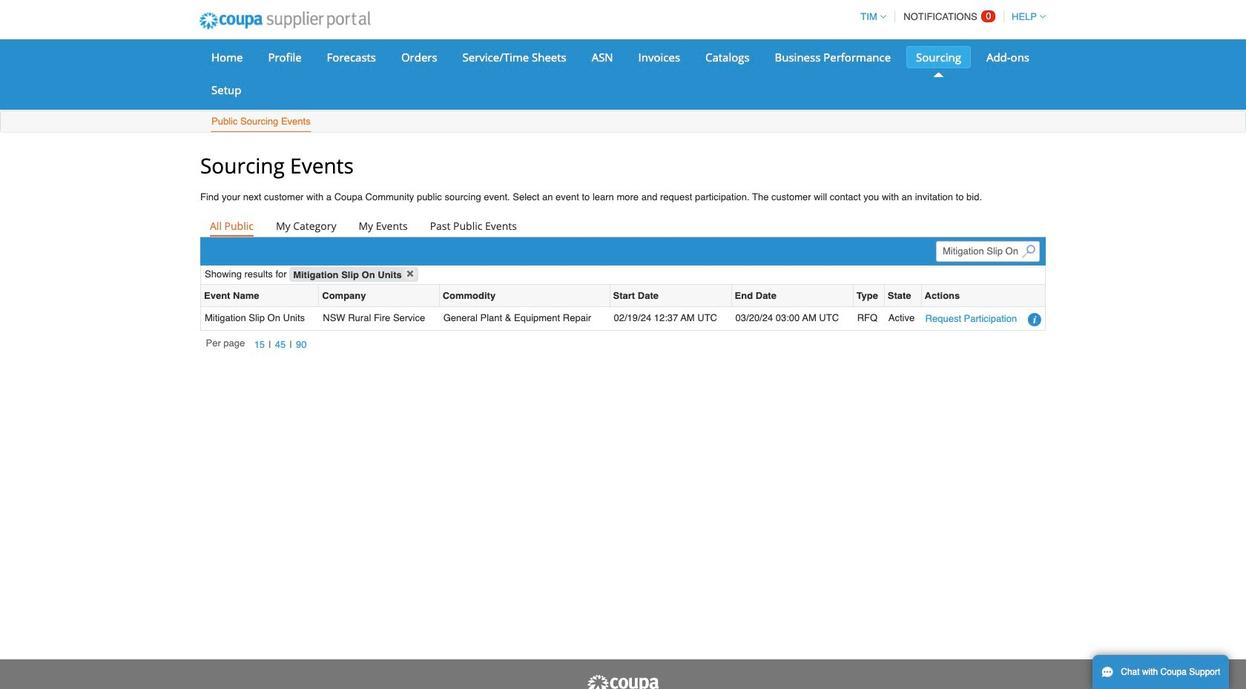 Task type: locate. For each thing, give the bounding box(es) containing it.
navigation
[[855, 2, 1046, 31], [206, 337, 311, 353]]

0 vertical spatial navigation
[[855, 2, 1046, 31]]

Search text field
[[937, 241, 1041, 262]]

1 vertical spatial navigation
[[206, 337, 311, 353]]

1 vertical spatial coupa supplier portal image
[[586, 675, 661, 689]]

search image
[[1022, 245, 1036, 258]]

1 horizontal spatial navigation
[[855, 2, 1046, 31]]

coupa supplier portal image
[[189, 2, 380, 39], [586, 675, 661, 689]]

0 horizontal spatial coupa supplier portal image
[[189, 2, 380, 39]]

1 horizontal spatial coupa supplier portal image
[[586, 675, 661, 689]]

tab list
[[200, 216, 1046, 237]]



Task type: vqa. For each thing, say whether or not it's contained in the screenshot.
the rightmost navigation
yes



Task type: describe. For each thing, give the bounding box(es) containing it.
0 vertical spatial coupa supplier portal image
[[189, 2, 380, 39]]

0 horizontal spatial navigation
[[206, 337, 311, 353]]

clear filter image
[[404, 267, 417, 281]]



